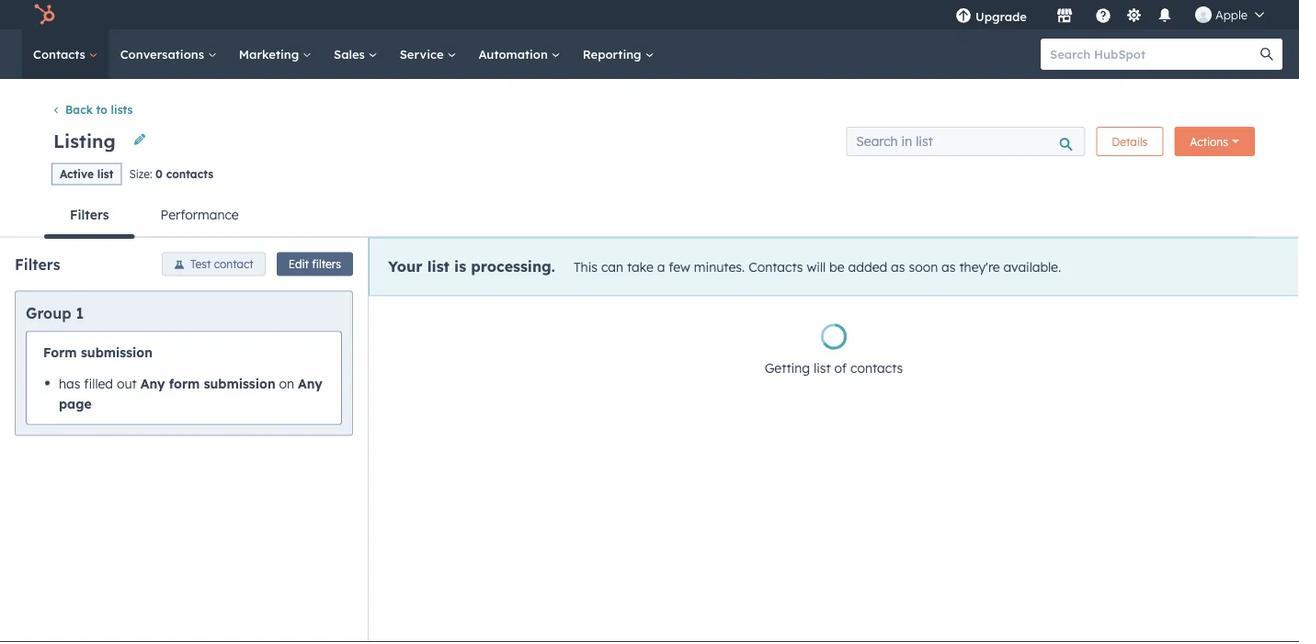 Task type: locate. For each thing, give the bounding box(es) containing it.
contacts link
[[22, 29, 109, 79]]

has
[[59, 376, 80, 392]]

added
[[848, 259, 888, 276]]

0 vertical spatial contacts
[[33, 46, 89, 62]]

size: 0 contacts
[[129, 167, 213, 181]]

banner inside the page section element
[[44, 121, 1255, 162]]

search image
[[1261, 48, 1274, 61]]

0 horizontal spatial list
[[97, 168, 113, 181]]

back to lists
[[65, 103, 133, 117]]

reporting link
[[572, 29, 665, 79]]

edit
[[289, 258, 309, 271]]

has filled out any form submission on
[[59, 376, 298, 392]]

upgrade
[[976, 9, 1027, 24]]

1 any from the left
[[140, 376, 165, 392]]

active
[[60, 168, 94, 181]]

1 horizontal spatial as
[[942, 259, 956, 276]]

of
[[835, 360, 847, 376]]

available.
[[1004, 259, 1061, 276]]

Search in list search field
[[846, 127, 1085, 156]]

filled
[[84, 376, 113, 392]]

contacts inside status
[[851, 360, 903, 376]]

0 vertical spatial list
[[97, 168, 113, 181]]

1 vertical spatial contacts
[[851, 360, 903, 376]]

contacts
[[166, 167, 213, 181], [851, 360, 903, 376]]

form
[[43, 345, 77, 361]]

contacts inside the page section element
[[166, 167, 213, 181]]

few
[[669, 259, 690, 276]]

settings link
[[1123, 5, 1146, 24]]

list for getting
[[814, 360, 831, 376]]

out
[[117, 376, 137, 392]]

banner
[[44, 121, 1255, 162]]

0 vertical spatial contacts
[[166, 167, 213, 181]]

performance
[[161, 207, 239, 223]]

0 horizontal spatial contacts
[[166, 167, 213, 181]]

list left of
[[814, 360, 831, 376]]

to
[[96, 103, 107, 117]]

list left is
[[427, 258, 450, 276]]

as right the soon in the top right of the page
[[942, 259, 956, 276]]

edit filters
[[289, 258, 341, 271]]

contacts down hubspot link
[[33, 46, 89, 62]]

submission left on
[[204, 376, 275, 392]]

your
[[388, 258, 423, 276]]

they're
[[959, 259, 1000, 276]]

list
[[97, 168, 113, 181], [427, 258, 450, 276], [814, 360, 831, 376]]

test
[[190, 258, 211, 271]]

getting list of contacts status
[[757, 324, 911, 379]]

2 horizontal spatial list
[[814, 360, 831, 376]]

any right on
[[298, 376, 323, 392]]

contacts right the "0"
[[166, 167, 213, 181]]

filters up group
[[15, 255, 60, 274]]

actions button
[[1175, 127, 1255, 156]]

list for active
[[97, 168, 113, 181]]

contacts left the will
[[749, 259, 803, 276]]

take
[[627, 259, 654, 276]]

0 vertical spatial filters
[[70, 207, 109, 223]]

any right out
[[140, 376, 165, 392]]

marketplaces image
[[1057, 8, 1073, 25]]

2 vertical spatial list
[[814, 360, 831, 376]]

automation
[[479, 46, 551, 62]]

0 vertical spatial submission
[[81, 345, 153, 361]]

1 vertical spatial list
[[427, 258, 450, 276]]

as left the soon in the top right of the page
[[891, 259, 905, 276]]

0 horizontal spatial submission
[[81, 345, 153, 361]]

filters down active list in the top of the page
[[70, 207, 109, 223]]

banner containing details
[[44, 121, 1255, 162]]

as
[[891, 259, 905, 276], [942, 259, 956, 276]]

submission
[[81, 345, 153, 361], [204, 376, 275, 392]]

automation link
[[468, 29, 572, 79]]

0 horizontal spatial any
[[140, 376, 165, 392]]

be
[[830, 259, 845, 276]]

your list is processing.
[[388, 258, 555, 276]]

2 any from the left
[[298, 376, 323, 392]]

list inside status
[[814, 360, 831, 376]]

list right active
[[97, 168, 113, 181]]

1 vertical spatial contacts
[[749, 259, 803, 276]]

0 horizontal spatial as
[[891, 259, 905, 276]]

1 horizontal spatial list
[[427, 258, 450, 276]]

contacts
[[33, 46, 89, 62], [749, 259, 803, 276]]

1 vertical spatial submission
[[204, 376, 275, 392]]

1 horizontal spatial any
[[298, 376, 323, 392]]

1 horizontal spatial contacts
[[851, 360, 903, 376]]

navigation containing filters
[[44, 193, 1255, 239]]

contacts right of
[[851, 360, 903, 376]]

submission up out
[[81, 345, 153, 361]]

search button
[[1252, 39, 1283, 70]]

1
[[76, 304, 84, 322]]

will
[[807, 259, 826, 276]]

reporting
[[583, 46, 645, 62]]

filters
[[70, 207, 109, 223], [15, 255, 60, 274]]

bob builder image
[[1195, 6, 1212, 23]]

any inside any page
[[298, 376, 323, 392]]

getting
[[765, 360, 810, 376]]

any
[[140, 376, 165, 392], [298, 376, 323, 392]]

list inside the page section element
[[97, 168, 113, 181]]

marketing link
[[228, 29, 323, 79]]

conversations
[[120, 46, 208, 62]]

1 vertical spatial filters
[[15, 255, 60, 274]]

1 horizontal spatial filters
[[70, 207, 109, 223]]

menu
[[942, 0, 1277, 29]]

navigation
[[44, 193, 1255, 239]]

0 horizontal spatial contacts
[[33, 46, 89, 62]]

marketing
[[239, 46, 303, 62]]



Task type: vqa. For each thing, say whether or not it's contained in the screenshot.
the Contacts inside the Contacts link
yes



Task type: describe. For each thing, give the bounding box(es) containing it.
is
[[454, 258, 466, 276]]

menu containing apple
[[942, 0, 1277, 29]]

page
[[59, 396, 92, 412]]

hubspot link
[[22, 4, 69, 26]]

performance button
[[135, 193, 265, 237]]

this can take a few minutes. contacts will be added as soon as they're available.
[[574, 259, 1061, 276]]

Search HubSpot search field
[[1041, 39, 1266, 70]]

List name field
[[51, 128, 121, 153]]

this
[[574, 259, 598, 276]]

minutes.
[[694, 259, 745, 276]]

details
[[1112, 135, 1148, 148]]

notifications image
[[1157, 8, 1173, 25]]

group 1
[[26, 304, 84, 322]]

details button
[[1096, 127, 1164, 156]]

back
[[65, 103, 93, 117]]

size:
[[129, 167, 152, 181]]

test contact
[[190, 258, 254, 271]]

settings image
[[1126, 8, 1143, 24]]

filters inside button
[[70, 207, 109, 223]]

apple
[[1216, 7, 1248, 22]]

getting list of contacts
[[765, 360, 903, 376]]

form
[[169, 376, 200, 392]]

any page
[[59, 376, 323, 412]]

apple button
[[1184, 0, 1275, 29]]

0
[[156, 167, 163, 181]]

hubspot image
[[33, 4, 55, 26]]

processing.
[[471, 258, 555, 276]]

navigation inside the page section element
[[44, 193, 1255, 239]]

list for your
[[427, 258, 450, 276]]

page section element
[[0, 79, 1299, 239]]

contact
[[214, 258, 254, 271]]

group
[[26, 304, 71, 322]]

0 horizontal spatial filters
[[15, 255, 60, 274]]

service link
[[389, 29, 468, 79]]

soon
[[909, 259, 938, 276]]

can
[[601, 259, 623, 276]]

sales
[[334, 46, 368, 62]]

on
[[279, 376, 294, 392]]

lists
[[111, 103, 133, 117]]

help button
[[1088, 0, 1119, 29]]

form submission
[[43, 345, 153, 361]]

1 horizontal spatial contacts
[[749, 259, 803, 276]]

sales link
[[323, 29, 389, 79]]

active list
[[60, 168, 113, 181]]

back to lists link
[[51, 103, 133, 117]]

upgrade image
[[955, 8, 972, 25]]

1 as from the left
[[891, 259, 905, 276]]

a
[[657, 259, 665, 276]]

marketplaces button
[[1046, 0, 1084, 29]]

filters button
[[44, 193, 135, 239]]

conversations link
[[109, 29, 228, 79]]

2 as from the left
[[942, 259, 956, 276]]

edit filters button
[[277, 253, 353, 277]]

test contact button
[[162, 253, 266, 277]]

help image
[[1095, 8, 1112, 25]]

notifications button
[[1149, 0, 1181, 29]]

service
[[400, 46, 447, 62]]

actions
[[1190, 135, 1229, 148]]

1 horizontal spatial submission
[[204, 376, 275, 392]]

filters
[[312, 258, 341, 271]]



